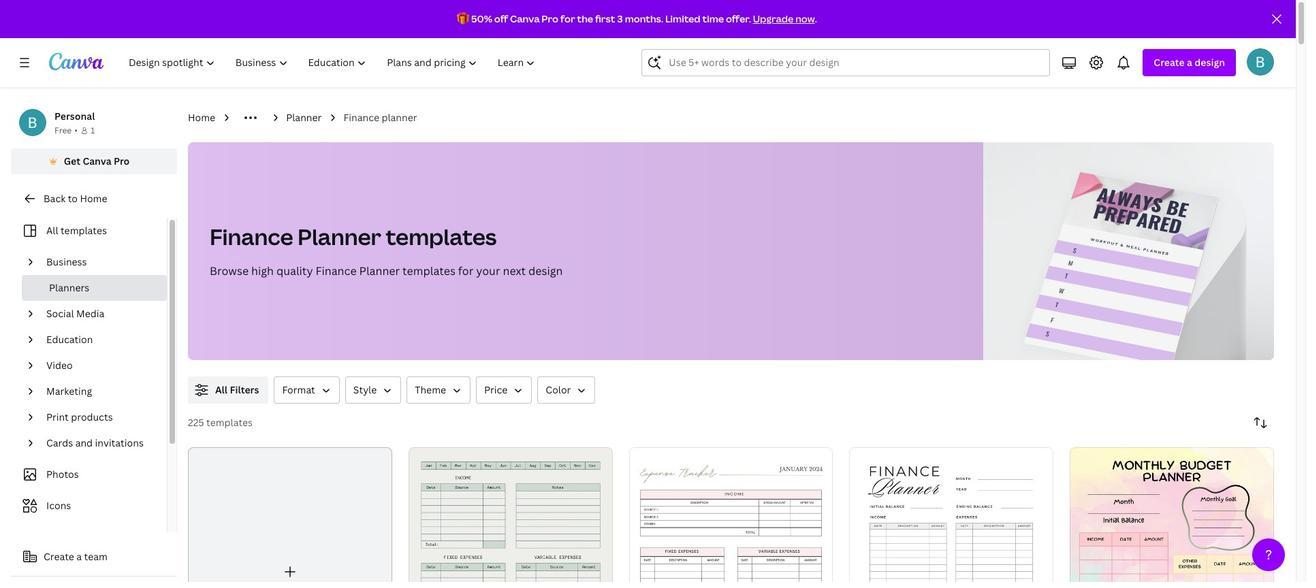 Task type: describe. For each thing, give the bounding box(es) containing it.
🎁
[[457, 12, 469, 25]]

planner
[[382, 111, 417, 124]]

theme
[[415, 383, 446, 396]]

create a team
[[44, 550, 108, 563]]

top level navigation element
[[120, 49, 547, 76]]

your
[[476, 264, 500, 279]]

now
[[796, 12, 815, 25]]

video
[[46, 359, 73, 372]]

off
[[494, 12, 508, 25]]

2 vertical spatial planner
[[359, 264, 400, 279]]

social
[[46, 307, 74, 320]]

2 vertical spatial finance
[[316, 264, 357, 279]]

next
[[503, 264, 526, 279]]

cards and invitations link
[[41, 430, 159, 456]]

3
[[617, 12, 623, 25]]

white gray minimalist simple monthly finance planner image
[[850, 448, 1054, 582]]

color button
[[538, 377, 596, 404]]

•
[[74, 125, 78, 136]]

1
[[91, 125, 95, 136]]

marketing link
[[41, 379, 159, 405]]

and
[[75, 437, 93, 450]]

create for create a design
[[1154, 56, 1185, 69]]

back
[[44, 192, 66, 205]]

create a design button
[[1143, 49, 1236, 76]]

education
[[46, 333, 93, 346]]

theme button
[[407, 377, 471, 404]]

upgrade
[[753, 12, 794, 25]]

0 vertical spatial pro
[[542, 12, 559, 25]]

get canva pro button
[[11, 148, 177, 174]]

browse high quality finance planner templates for your next design
[[210, 264, 563, 279]]

a for team
[[76, 550, 82, 563]]

1 vertical spatial design
[[529, 264, 563, 279]]

templates down back to home at the top of the page
[[61, 224, 107, 237]]

team
[[84, 550, 108, 563]]

the
[[577, 12, 593, 25]]

icons link
[[19, 493, 159, 519]]

50%
[[471, 12, 492, 25]]

templates up the your
[[386, 222, 497, 251]]

color
[[546, 383, 571, 396]]

video link
[[41, 353, 159, 379]]

print products link
[[41, 405, 159, 430]]

🎁 50% off canva pro for the first 3 months. limited time offer. upgrade now .
[[457, 12, 817, 25]]

browse
[[210, 264, 249, 279]]

high
[[251, 264, 274, 279]]

all filters
[[215, 383, 259, 396]]

0 horizontal spatial home
[[80, 192, 107, 205]]

education link
[[41, 327, 159, 353]]

0 horizontal spatial for
[[458, 264, 474, 279]]

1 vertical spatial planner
[[298, 222, 381, 251]]

social media
[[46, 307, 104, 320]]

create a team button
[[11, 544, 177, 571]]

finance for finance planner
[[344, 111, 379, 124]]

social media link
[[41, 301, 159, 327]]

pro inside the get canva pro button
[[114, 155, 130, 168]]

time
[[703, 12, 724, 25]]

colorful monthly budget planner image
[[1070, 448, 1274, 582]]

print products
[[46, 411, 113, 424]]

225
[[188, 416, 204, 429]]

1 horizontal spatial home
[[188, 111, 215, 124]]

quality
[[276, 264, 313, 279]]

free
[[54, 125, 72, 136]]

cards and invitations
[[46, 437, 144, 450]]

0 vertical spatial planner
[[286, 111, 322, 124]]

finance planner templates
[[210, 222, 497, 251]]

white pink simple expense tracker planner image
[[629, 448, 833, 582]]

cards
[[46, 437, 73, 450]]

format
[[282, 383, 315, 396]]



Task type: vqa. For each thing, say whether or not it's contained in the screenshot.
first the Add this table to the canvas image
no



Task type: locate. For each thing, give the bounding box(es) containing it.
0 horizontal spatial all
[[46, 224, 58, 237]]

all
[[46, 224, 58, 237], [215, 383, 228, 396]]

a inside create a design dropdown button
[[1187, 56, 1193, 69]]

all left "filters"
[[215, 383, 228, 396]]

.
[[815, 12, 817, 25]]

design
[[1195, 56, 1225, 69], [529, 264, 563, 279]]

1 horizontal spatial design
[[1195, 56, 1225, 69]]

pro
[[542, 12, 559, 25], [114, 155, 130, 168]]

1 vertical spatial canva
[[83, 155, 111, 168]]

personal
[[54, 110, 95, 123]]

a
[[1187, 56, 1193, 69], [76, 550, 82, 563]]

templates
[[386, 222, 497, 251], [61, 224, 107, 237], [403, 264, 456, 279], [206, 416, 253, 429]]

print
[[46, 411, 69, 424]]

create
[[1154, 56, 1185, 69], [44, 550, 74, 563]]

create for create a team
[[44, 550, 74, 563]]

1 horizontal spatial create
[[1154, 56, 1185, 69]]

canva right off
[[510, 12, 540, 25]]

style
[[353, 383, 377, 396]]

a for design
[[1187, 56, 1193, 69]]

for
[[561, 12, 575, 25], [458, 264, 474, 279]]

limited
[[665, 12, 701, 25]]

finance planner
[[344, 111, 417, 124]]

finance
[[344, 111, 379, 124], [210, 222, 293, 251], [316, 264, 357, 279]]

a inside create a team 'button'
[[76, 550, 82, 563]]

finance left planner
[[344, 111, 379, 124]]

all for all filters
[[215, 383, 228, 396]]

planner up the quality
[[298, 222, 381, 251]]

all templates link
[[19, 218, 159, 244]]

templates down all filters 'button'
[[206, 416, 253, 429]]

pro up the back to home link
[[114, 155, 130, 168]]

create a design
[[1154, 56, 1225, 69]]

for left the
[[561, 12, 575, 25]]

back to home
[[44, 192, 107, 205]]

create inside create a team 'button'
[[44, 550, 74, 563]]

all inside all templates link
[[46, 224, 58, 237]]

None search field
[[642, 49, 1051, 76]]

format button
[[274, 377, 340, 404]]

templates left the your
[[403, 264, 456, 279]]

0 vertical spatial a
[[1187, 56, 1193, 69]]

1 vertical spatial all
[[215, 383, 228, 396]]

products
[[71, 411, 113, 424]]

1 horizontal spatial for
[[561, 12, 575, 25]]

0 vertical spatial all
[[46, 224, 58, 237]]

create inside create a design dropdown button
[[1154, 56, 1185, 69]]

planner
[[286, 111, 322, 124], [298, 222, 381, 251], [359, 264, 400, 279]]

1 vertical spatial finance
[[210, 222, 293, 251]]

icons
[[46, 499, 71, 512]]

all for all templates
[[46, 224, 58, 237]]

all filters button
[[188, 377, 269, 404]]

1 vertical spatial for
[[458, 264, 474, 279]]

free •
[[54, 125, 78, 136]]

filters
[[230, 383, 259, 396]]

brad klo image
[[1247, 48, 1274, 76]]

0 horizontal spatial a
[[76, 550, 82, 563]]

1 horizontal spatial canva
[[510, 12, 540, 25]]

0 vertical spatial create
[[1154, 56, 1185, 69]]

1 vertical spatial a
[[76, 550, 82, 563]]

photos link
[[19, 462, 159, 488]]

all down back
[[46, 224, 58, 237]]

pro left the
[[542, 12, 559, 25]]

media
[[76, 307, 104, 320]]

planner down finance planner templates
[[359, 264, 400, 279]]

1 vertical spatial create
[[44, 550, 74, 563]]

planner link
[[286, 110, 322, 125]]

1 horizontal spatial a
[[1187, 56, 1193, 69]]

months.
[[625, 12, 664, 25]]

finance up high
[[210, 222, 293, 251]]

business
[[46, 255, 87, 268]]

0 vertical spatial canva
[[510, 12, 540, 25]]

design right next
[[529, 264, 563, 279]]

home
[[188, 111, 215, 124], [80, 192, 107, 205]]

all templates
[[46, 224, 107, 237]]

to
[[68, 192, 78, 205]]

get
[[64, 155, 80, 168]]

beige minimalist monthly budget planner image
[[409, 448, 613, 582]]

invitations
[[95, 437, 144, 450]]

get canva pro
[[64, 155, 130, 168]]

all inside all filters 'button'
[[215, 383, 228, 396]]

finance planner templates image
[[984, 142, 1274, 360], [1024, 172, 1219, 373]]

1 vertical spatial pro
[[114, 155, 130, 168]]

style button
[[345, 377, 401, 404]]

price
[[484, 383, 508, 396]]

planner down top level navigation element
[[286, 111, 322, 124]]

0 horizontal spatial design
[[529, 264, 563, 279]]

0 vertical spatial for
[[561, 12, 575, 25]]

0 horizontal spatial pro
[[114, 155, 130, 168]]

0 vertical spatial home
[[188, 111, 215, 124]]

canva
[[510, 12, 540, 25], [83, 155, 111, 168]]

marketing
[[46, 385, 92, 398]]

home link
[[188, 110, 215, 125]]

first
[[595, 12, 615, 25]]

Sort by button
[[1247, 409, 1274, 437]]

finance down finance planner templates
[[316, 264, 357, 279]]

225 templates
[[188, 416, 253, 429]]

0 horizontal spatial create
[[44, 550, 74, 563]]

planners
[[49, 281, 89, 294]]

canva inside button
[[83, 155, 111, 168]]

1 vertical spatial home
[[80, 192, 107, 205]]

finance for finance planner templates
[[210, 222, 293, 251]]

Search search field
[[669, 50, 1042, 76]]

1 horizontal spatial all
[[215, 383, 228, 396]]

canva right get
[[83, 155, 111, 168]]

business link
[[41, 249, 159, 275]]

back to home link
[[11, 185, 177, 213]]

0 horizontal spatial canva
[[83, 155, 111, 168]]

offer.
[[726, 12, 751, 25]]

1 horizontal spatial pro
[[542, 12, 559, 25]]

design inside dropdown button
[[1195, 56, 1225, 69]]

for left the your
[[458, 264, 474, 279]]

design left brad klo "image" in the top of the page
[[1195, 56, 1225, 69]]

price button
[[476, 377, 532, 404]]

photos
[[46, 468, 79, 481]]

0 vertical spatial finance
[[344, 111, 379, 124]]

0 vertical spatial design
[[1195, 56, 1225, 69]]

upgrade now button
[[753, 12, 815, 25]]



